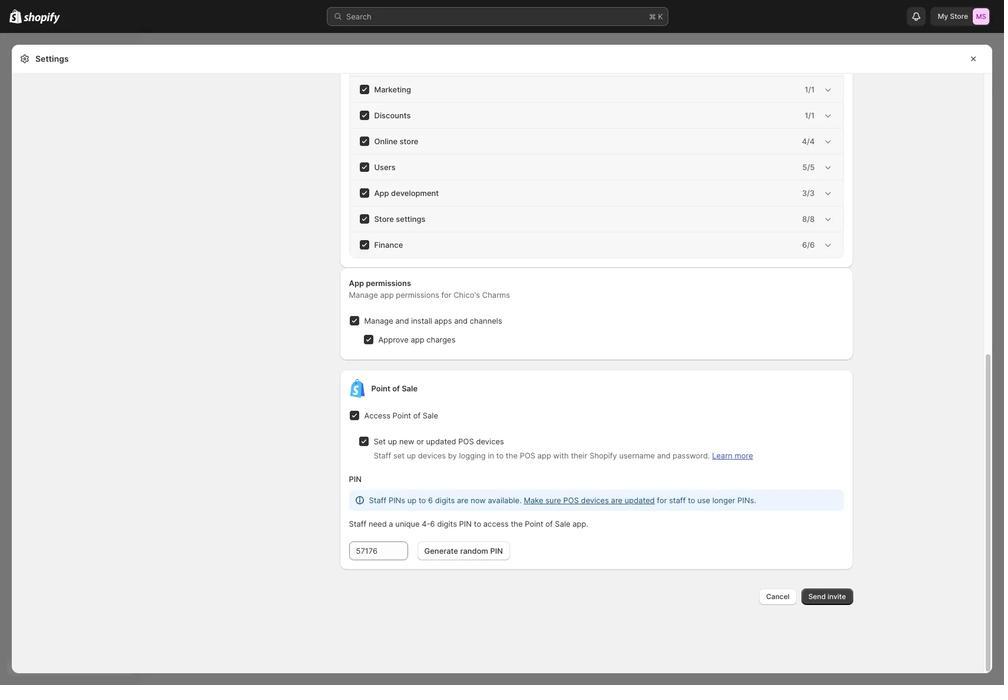 Task type: locate. For each thing, give the bounding box(es) containing it.
0 vertical spatial of
[[393, 384, 400, 394]]

1 vertical spatial 1/1
[[805, 111, 815, 120]]

0 vertical spatial 1/1
[[805, 85, 815, 94]]

staff pins up to 6 digits are now available. make sure pos devices are updated for staff to use longer pins.
[[369, 496, 757, 506]]

make
[[524, 496, 544, 506]]

0 horizontal spatial and
[[396, 316, 409, 326]]

1 horizontal spatial for
[[657, 496, 667, 506]]

point of sale
[[372, 384, 418, 394]]

of down sure
[[546, 520, 553, 529]]

2 horizontal spatial devices
[[581, 496, 609, 506]]

updated up by
[[426, 437, 457, 447]]

1 horizontal spatial updated
[[625, 496, 655, 506]]

charges
[[427, 335, 456, 345]]

0 vertical spatial sale
[[402, 384, 418, 394]]

pins.
[[738, 496, 757, 506]]

sale
[[402, 384, 418, 394], [423, 411, 438, 421], [555, 520, 571, 529]]

point
[[372, 384, 391, 394], [393, 411, 411, 421], [525, 520, 544, 529]]

store right my
[[951, 12, 969, 21]]

1 vertical spatial of
[[413, 411, 421, 421]]

up
[[388, 437, 397, 447], [407, 451, 416, 461], [408, 496, 417, 506]]

0 vertical spatial for
[[442, 291, 452, 300]]

1 horizontal spatial app
[[411, 335, 425, 345]]

1 vertical spatial for
[[657, 496, 667, 506]]

1 vertical spatial app
[[411, 335, 425, 345]]

of
[[393, 384, 400, 394], [413, 411, 421, 421], [546, 520, 553, 529]]

for inside status
[[657, 496, 667, 506]]

1 vertical spatial permissions
[[396, 291, 440, 300]]

apps
[[435, 316, 452, 326]]

point right access
[[393, 411, 411, 421]]

app down install
[[411, 335, 425, 345]]

pos inside status
[[564, 496, 579, 506]]

sale up set up new or updated pos devices
[[423, 411, 438, 421]]

to left access at the bottom of page
[[474, 520, 482, 529]]

1 horizontal spatial point
[[393, 411, 411, 421]]

pos right sure
[[564, 496, 579, 506]]

digits
[[435, 496, 455, 506], [438, 520, 457, 529]]

store inside settings dialog
[[375, 215, 394, 224]]

0 vertical spatial app
[[375, 189, 389, 198]]

5/5
[[803, 163, 815, 172]]

store
[[400, 137, 419, 146]]

0 horizontal spatial sale
[[402, 384, 418, 394]]

permissions up install
[[396, 291, 440, 300]]

their
[[571, 451, 588, 461]]

to
[[497, 451, 504, 461], [419, 496, 426, 506], [688, 496, 696, 506], [474, 520, 482, 529]]

for left staff
[[657, 496, 667, 506]]

2 vertical spatial up
[[408, 496, 417, 506]]

pos left with
[[520, 451, 536, 461]]

0 horizontal spatial app
[[349, 279, 364, 288]]

0 horizontal spatial pin
[[349, 475, 362, 484]]

staff left pins
[[369, 496, 387, 506]]

up right set
[[407, 451, 416, 461]]

2 horizontal spatial pos
[[564, 496, 579, 506]]

1 1/1 from the top
[[805, 85, 815, 94]]

0 horizontal spatial are
[[457, 496, 469, 506]]

manage
[[349, 291, 378, 300], [365, 316, 394, 326]]

1 vertical spatial devices
[[418, 451, 446, 461]]

6
[[428, 496, 433, 506], [431, 520, 435, 529]]

staff
[[374, 451, 391, 461], [369, 496, 387, 506], [349, 520, 367, 529]]

point down make
[[525, 520, 544, 529]]

install
[[411, 316, 432, 326]]

staff for staff pins up to 6 digits are now available. make sure pos devices are updated for staff to use longer pins.
[[369, 496, 387, 506]]

0 vertical spatial store
[[951, 12, 969, 21]]

pin
[[349, 475, 362, 484], [459, 520, 472, 529], [491, 547, 503, 556]]

random
[[461, 547, 489, 556]]

0 vertical spatial updated
[[426, 437, 457, 447]]

send invite button
[[802, 589, 854, 606]]

1 horizontal spatial app
[[375, 189, 389, 198]]

sale left app.
[[555, 520, 571, 529]]

0 vertical spatial permissions
[[366, 279, 411, 288]]

0 vertical spatial app
[[380, 291, 394, 300]]

and right "username" at bottom right
[[658, 451, 671, 461]]

and left install
[[396, 316, 409, 326]]

2 vertical spatial pos
[[564, 496, 579, 506]]

devices inside status
[[581, 496, 609, 506]]

up for set
[[407, 451, 416, 461]]

1/1 for marketing
[[805, 85, 815, 94]]

updated
[[426, 437, 457, 447], [625, 496, 655, 506]]

dialog
[[998, 45, 1005, 674]]

pos up logging in the left of the page
[[459, 437, 474, 447]]

0 horizontal spatial updated
[[426, 437, 457, 447]]

devices up app.
[[581, 496, 609, 506]]

approve app charges
[[379, 335, 456, 345]]

invite
[[828, 593, 847, 602]]

staff down the 'set'
[[374, 451, 391, 461]]

0 vertical spatial staff
[[374, 451, 391, 461]]

1 vertical spatial staff
[[369, 496, 387, 506]]

devices up in
[[476, 437, 504, 447]]

1 vertical spatial app
[[349, 279, 364, 288]]

3/3
[[803, 189, 815, 198]]

set
[[374, 437, 386, 447]]

0 vertical spatial devices
[[476, 437, 504, 447]]

the
[[506, 451, 518, 461], [511, 520, 523, 529]]

0 vertical spatial up
[[388, 437, 397, 447]]

available.
[[488, 496, 522, 506]]

6 up 4-
[[428, 496, 433, 506]]

up right pins
[[408, 496, 417, 506]]

new
[[400, 437, 415, 447]]

1/1
[[805, 85, 815, 94], [805, 111, 815, 120]]

manage up approve
[[365, 316, 394, 326]]

my store image
[[974, 8, 990, 25]]

devices
[[476, 437, 504, 447], [418, 451, 446, 461], [581, 496, 609, 506]]

generate random pin button
[[418, 542, 510, 561]]

more
[[735, 451, 754, 461]]

0 vertical spatial the
[[506, 451, 518, 461]]

sale up access point of sale
[[402, 384, 418, 394]]

0 horizontal spatial point
[[372, 384, 391, 394]]

app inside "app permissions manage app permissions for chico's charms"
[[349, 279, 364, 288]]

manage down finance
[[349, 291, 378, 300]]

username
[[620, 451, 655, 461]]

0 horizontal spatial devices
[[418, 451, 446, 461]]

0 horizontal spatial app
[[380, 291, 394, 300]]

pins
[[389, 496, 406, 506]]

0 horizontal spatial pos
[[459, 437, 474, 447]]

status
[[349, 490, 844, 512]]

chico's
[[454, 291, 480, 300]]

1 horizontal spatial sale
[[423, 411, 438, 421]]

for left chico's
[[442, 291, 452, 300]]

status containing staff pins up to 6 digits are now available.
[[349, 490, 844, 512]]

⌘
[[649, 12, 656, 21]]

up inside status
[[408, 496, 417, 506]]

- - - - - - number field
[[349, 542, 408, 561]]

1 horizontal spatial of
[[413, 411, 421, 421]]

2 horizontal spatial pin
[[491, 547, 503, 556]]

1 are from the left
[[457, 496, 469, 506]]

staff inside status
[[369, 496, 387, 506]]

or
[[417, 437, 424, 447]]

0 vertical spatial digits
[[435, 496, 455, 506]]

6 right unique
[[431, 520, 435, 529]]

finance
[[375, 240, 403, 250]]

longer
[[713, 496, 736, 506]]

are
[[457, 496, 469, 506], [611, 496, 623, 506]]

permissions
[[366, 279, 411, 288], [396, 291, 440, 300]]

for
[[442, 291, 452, 300], [657, 496, 667, 506]]

permissions down finance
[[366, 279, 411, 288]]

1 vertical spatial up
[[407, 451, 416, 461]]

are left now
[[457, 496, 469, 506]]

1 vertical spatial digits
[[438, 520, 457, 529]]

and
[[396, 316, 409, 326], [454, 316, 468, 326], [658, 451, 671, 461]]

app development
[[375, 189, 439, 198]]

users
[[375, 163, 396, 172]]

digits left now
[[435, 496, 455, 506]]

2 vertical spatial staff
[[349, 520, 367, 529]]

store up finance
[[375, 215, 394, 224]]

2 horizontal spatial point
[[525, 520, 544, 529]]

the right access at the bottom of page
[[511, 520, 523, 529]]

0 horizontal spatial for
[[442, 291, 452, 300]]

store
[[951, 12, 969, 21], [375, 215, 394, 224]]

2 vertical spatial devices
[[581, 496, 609, 506]]

online
[[375, 137, 398, 146]]

a
[[389, 520, 394, 529]]

up right the 'set'
[[388, 437, 397, 447]]

are down shopify
[[611, 496, 623, 506]]

digits inside status
[[435, 496, 455, 506]]

2 vertical spatial of
[[546, 520, 553, 529]]

2 1/1 from the top
[[805, 111, 815, 120]]

store settings
[[375, 215, 426, 224]]

to up 4-
[[419, 496, 426, 506]]

to left use
[[688, 496, 696, 506]]

1 vertical spatial store
[[375, 215, 394, 224]]

6/6
[[803, 240, 815, 250]]

1 horizontal spatial are
[[611, 496, 623, 506]]

2 vertical spatial sale
[[555, 520, 571, 529]]

1 horizontal spatial pos
[[520, 451, 536, 461]]

app
[[375, 189, 389, 198], [349, 279, 364, 288]]

poslogo image
[[348, 380, 367, 398]]

with
[[554, 451, 569, 461]]

my store
[[939, 12, 969, 21]]

discounts
[[375, 111, 411, 120]]

2 vertical spatial pin
[[491, 547, 503, 556]]

2 are from the left
[[611, 496, 623, 506]]

set up new or updated pos devices
[[374, 437, 504, 447]]

use
[[698, 496, 711, 506]]

devices down set up new or updated pos devices
[[418, 451, 446, 461]]

0 horizontal spatial of
[[393, 384, 400, 394]]

app up approve
[[380, 291, 394, 300]]

of up access point of sale
[[393, 384, 400, 394]]

point right poslogo
[[372, 384, 391, 394]]

0 vertical spatial 6
[[428, 496, 433, 506]]

staff left need
[[349, 520, 367, 529]]

for inside "app permissions manage app permissions for chico's charms"
[[442, 291, 452, 300]]

app inside "app permissions manage app permissions for chico's charms"
[[380, 291, 394, 300]]

1 vertical spatial pin
[[459, 520, 472, 529]]

sure
[[546, 496, 562, 506]]

2 horizontal spatial sale
[[555, 520, 571, 529]]

1 vertical spatial updated
[[625, 496, 655, 506]]

0 horizontal spatial store
[[375, 215, 394, 224]]

the right in
[[506, 451, 518, 461]]

channels
[[470, 316, 503, 326]]

and right "apps"
[[454, 316, 468, 326]]

digits right 4-
[[438, 520, 457, 529]]

now
[[471, 496, 486, 506]]

app
[[380, 291, 394, 300], [411, 335, 425, 345], [538, 451, 552, 461]]

app left with
[[538, 451, 552, 461]]

1 vertical spatial pos
[[520, 451, 536, 461]]

0 vertical spatial pos
[[459, 437, 474, 447]]

0 vertical spatial manage
[[349, 291, 378, 300]]

2 vertical spatial app
[[538, 451, 552, 461]]

of up or
[[413, 411, 421, 421]]

updated left staff
[[625, 496, 655, 506]]



Task type: vqa. For each thing, say whether or not it's contained in the screenshot.


Task type: describe. For each thing, give the bounding box(es) containing it.
1 vertical spatial 6
[[431, 520, 435, 529]]

online store
[[375, 137, 419, 146]]

pin inside button
[[491, 547, 503, 556]]

password.
[[673, 451, 710, 461]]

updated inside status
[[625, 496, 655, 506]]

0 vertical spatial pin
[[349, 475, 362, 484]]

search
[[347, 12, 372, 21]]

k
[[659, 12, 664, 21]]

manage and install apps and channels
[[365, 316, 503, 326]]

learn more link
[[713, 451, 754, 461]]

staff
[[670, 496, 686, 506]]

need
[[369, 520, 387, 529]]

1/1 for discounts
[[805, 111, 815, 120]]

generate
[[425, 547, 459, 556]]

⌘ k
[[649, 12, 664, 21]]

to right in
[[497, 451, 504, 461]]

2 horizontal spatial of
[[546, 520, 553, 529]]

access
[[484, 520, 509, 529]]

app permissions manage app permissions for chico's charms
[[349, 279, 510, 300]]

manage inside "app permissions manage app permissions for chico's charms"
[[349, 291, 378, 300]]

my
[[939, 12, 949, 21]]

marketing
[[375, 85, 411, 94]]

staff for staff set up devices by logging in to the pos app with their shopify username and password. learn more
[[374, 451, 391, 461]]

access point of sale
[[365, 411, 438, 421]]

logging
[[459, 451, 486, 461]]

4/4
[[803, 137, 815, 146]]

send invite
[[809, 593, 847, 602]]

0 vertical spatial point
[[372, 384, 391, 394]]

charms
[[483, 291, 510, 300]]

8/8
[[803, 215, 815, 224]]

2 vertical spatial point
[[525, 520, 544, 529]]

1 horizontal spatial store
[[951, 12, 969, 21]]

cancel
[[767, 593, 790, 602]]

app.
[[573, 520, 589, 529]]

set
[[394, 451, 405, 461]]

settings
[[35, 54, 69, 64]]

send
[[809, 593, 826, 602]]

up for pins
[[408, 496, 417, 506]]

staff set up devices by logging in to the pos app with their shopify username and password. learn more
[[374, 451, 754, 461]]

make sure pos devices are updated link
[[524, 496, 655, 506]]

1 vertical spatial point
[[393, 411, 411, 421]]

by
[[448, 451, 457, 461]]

1 vertical spatial sale
[[423, 411, 438, 421]]

access
[[365, 411, 391, 421]]

status inside settings dialog
[[349, 490, 844, 512]]

development
[[391, 189, 439, 198]]

staff need a unique 4-6 digits pin to access the point of sale app.
[[349, 520, 589, 529]]

4-
[[422, 520, 431, 529]]

1 horizontal spatial pin
[[459, 520, 472, 529]]

1 horizontal spatial devices
[[476, 437, 504, 447]]

1 horizontal spatial and
[[454, 316, 468, 326]]

staff for staff need a unique 4-6 digits pin to access the point of sale app.
[[349, 520, 367, 529]]

learn
[[713, 451, 733, 461]]

2 horizontal spatial and
[[658, 451, 671, 461]]

1 vertical spatial the
[[511, 520, 523, 529]]

in
[[488, 451, 495, 461]]

app for app permissions manage app permissions for chico's charms
[[349, 279, 364, 288]]

settings dialog
[[12, 0, 993, 674]]

2 horizontal spatial app
[[538, 451, 552, 461]]

settings
[[396, 215, 426, 224]]

generate random pin
[[425, 547, 503, 556]]

shopify
[[590, 451, 618, 461]]

1 vertical spatial manage
[[365, 316, 394, 326]]

shopify image
[[24, 12, 60, 24]]

shopify image
[[9, 9, 22, 24]]

unique
[[396, 520, 420, 529]]

cancel link
[[760, 589, 797, 606]]

approve
[[379, 335, 409, 345]]

app for app development
[[375, 189, 389, 198]]

6 inside status
[[428, 496, 433, 506]]



